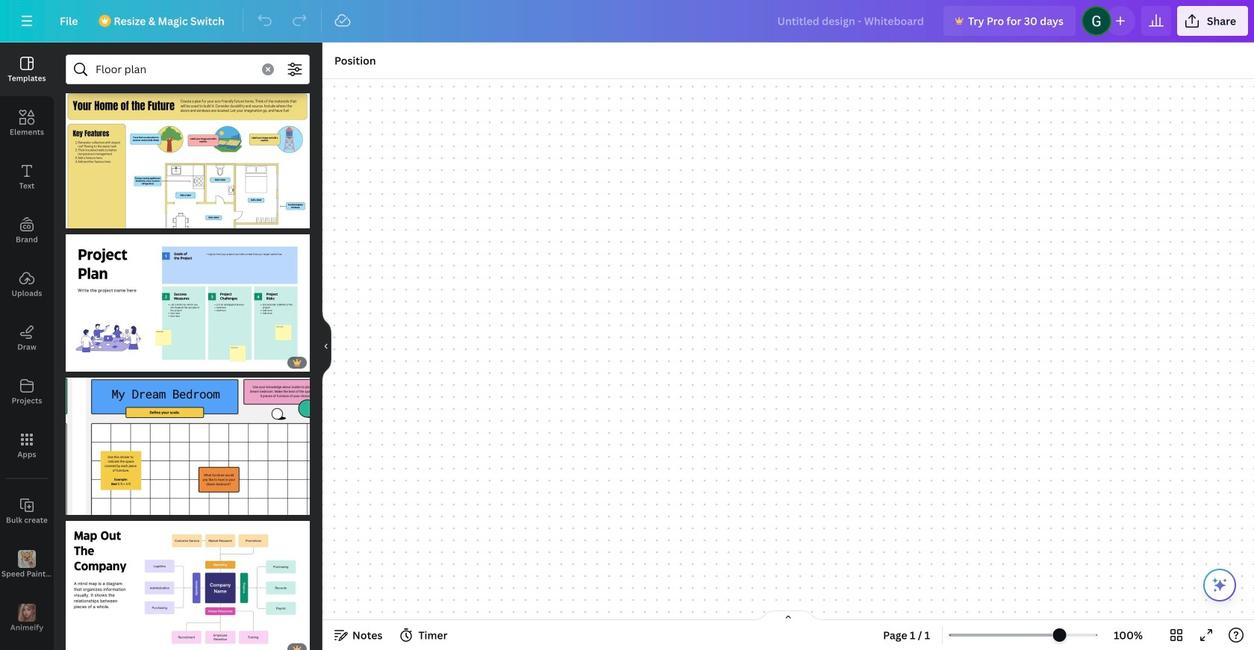 Task type: locate. For each thing, give the bounding box(es) containing it.
side panel tab list
[[0, 43, 54, 650]]

building an eco friendly house education whiteboard in blue yellow clean style image
[[66, 93, 310, 228]]

project plan whiteboard image
[[66, 234, 310, 372]]

hide image
[[322, 311, 331, 382]]

quick actions image
[[1211, 576, 1229, 594]]

Zoom button
[[1104, 623, 1153, 647]]

using scales to design my dream bedroom education whiteboard in white blue pink simple lined style image
[[66, 378, 310, 515]]

building an eco friendly house education whiteboard in blue yellow clean style group
[[66, 84, 310, 228]]

show pages image
[[752, 610, 824, 622]]

main menu bar
[[0, 0, 1254, 43]]



Task type: describe. For each thing, give the bounding box(es) containing it.
organization map brainstorm whiteboard in orange purple modern professional style group
[[66, 512, 310, 650]]

Design title text field
[[765, 6, 937, 36]]

project plan whiteboard group
[[66, 225, 310, 372]]

organization map brainstorm whiteboard in orange purple modern professional style image
[[66, 521, 310, 650]]

using scales to design my dream bedroom education whiteboard in white blue pink simple lined style group
[[66, 369, 310, 515]]

Search Whiteboard templates search field
[[96, 55, 253, 84]]



Task type: vqa. For each thing, say whether or not it's contained in the screenshot.
Organization Map Brainstorm Whiteboard In Orange Purple Modern Professional Style image
yes



